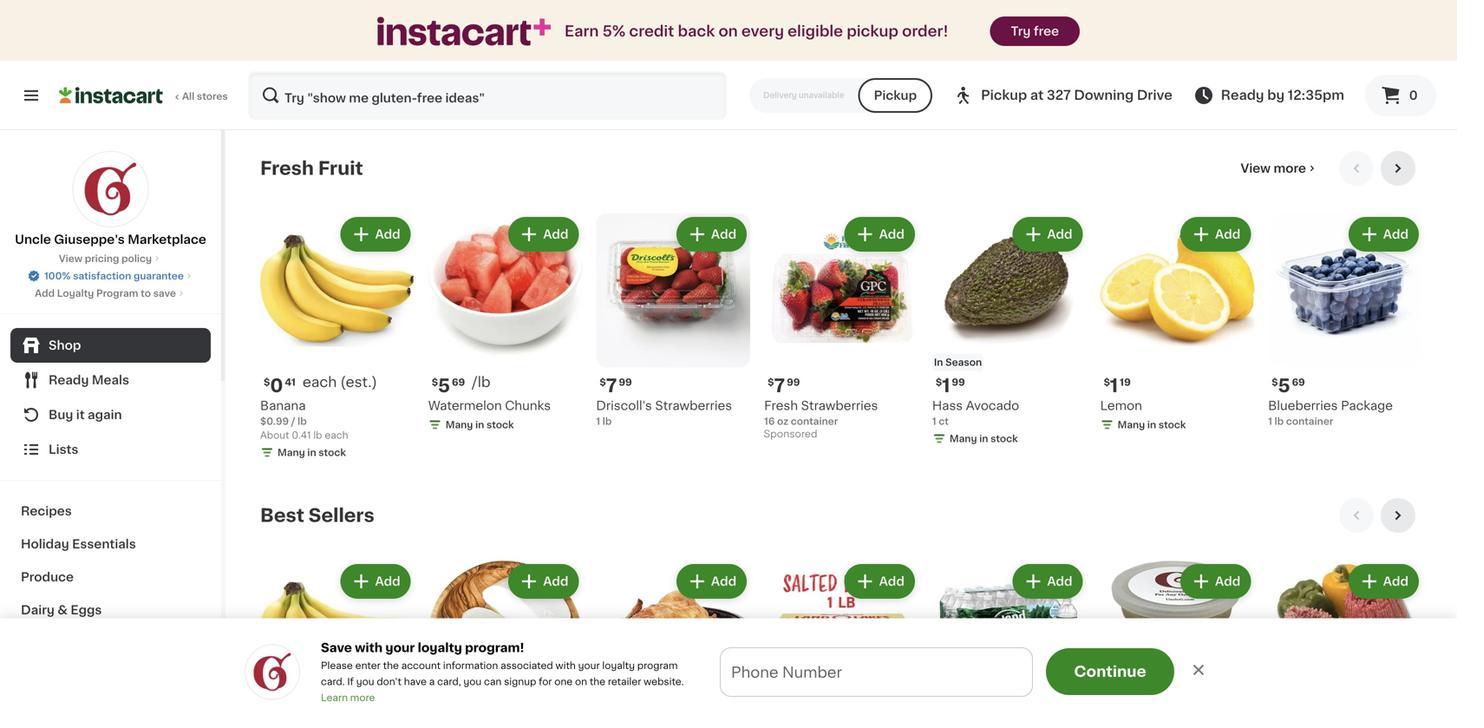 Task type: locate. For each thing, give the bounding box(es) containing it.
meals
[[92, 374, 129, 386]]

pickup down pickup
[[874, 89, 917, 102]]

information
[[443, 661, 498, 670]]

1 down blueberries
[[1269, 417, 1273, 426]]

1 horizontal spatial strawberries
[[802, 400, 879, 412]]

on right back
[[719, 24, 738, 39]]

container up sponsored badge image
[[791, 417, 838, 426]]

many
[[446, 420, 473, 430], [1118, 420, 1146, 430], [950, 434, 978, 444], [278, 448, 305, 458]]

$ up watermelon
[[432, 378, 438, 387]]

essentials
[[72, 538, 136, 550], [727, 676, 806, 691]]

$ up driscoll's
[[600, 378, 606, 387]]

lb down blueberries
[[1275, 417, 1285, 426]]

69 for $ 5 69
[[1293, 378, 1306, 387]]

1 horizontal spatial more
[[1274, 162, 1307, 174]]

0 vertical spatial with
[[355, 642, 383, 654]]

0 vertical spatial more
[[1274, 162, 1307, 174]]

add button inside product group
[[342, 219, 409, 250]]

container inside blueberries package 1 lb container
[[1287, 417, 1334, 426]]

$ up 16
[[768, 378, 775, 387]]

1 horizontal spatial uncle giuseppe's marketplace logo image
[[245, 644, 300, 700]]

blueberries
[[1269, 400, 1339, 412]]

holiday inside treatment tracker modal dialog
[[663, 676, 723, 691]]

1 down driscoll's
[[597, 417, 601, 426]]

1 69 from the left
[[452, 378, 465, 387]]

your up get
[[579, 661, 600, 670]]

many down watermelon
[[446, 420, 473, 430]]

instacart plus icon image
[[377, 17, 551, 46]]

2 $ from the left
[[432, 378, 438, 387]]

1 horizontal spatial to
[[910, 676, 926, 691]]

each right 41
[[303, 376, 337, 389]]

100% satisfaction guarantee
[[44, 271, 184, 281]]

instacart logo image
[[59, 85, 163, 106]]

0 vertical spatial item carousel region
[[260, 151, 1423, 484]]

1 vertical spatial holiday
[[663, 676, 723, 691]]

lb inside driscoll's strawberries 1 lb
[[603, 417, 612, 426]]

0.41
[[292, 431, 311, 440]]

99 up oz
[[787, 378, 801, 387]]

strawberries inside driscoll's strawberries 1 lb
[[655, 400, 733, 412]]

add loyalty program to save
[[35, 289, 176, 298]]

99 down 'in season'
[[952, 378, 966, 387]]

1 vertical spatial item carousel region
[[260, 498, 1423, 715]]

99 up driscoll's
[[619, 378, 632, 387]]

0 inside $ 0 41 each (est.)
[[270, 377, 283, 395]]

5 $ from the left
[[600, 378, 606, 387]]

69 up blueberries
[[1293, 378, 1306, 387]]

0 inside button
[[1410, 89, 1419, 102]]

0 horizontal spatial 69
[[452, 378, 465, 387]]

0 vertical spatial ready
[[1222, 89, 1265, 102]]

strawberries up sponsored badge image
[[802, 400, 879, 412]]

1 horizontal spatial you
[[464, 677, 482, 686]]

product group
[[260, 213, 415, 463], [428, 213, 583, 435], [597, 213, 751, 428], [765, 213, 919, 444], [933, 213, 1087, 449], [1101, 213, 1255, 435], [1269, 213, 1423, 428], [260, 561, 415, 715], [428, 561, 583, 715], [597, 561, 751, 715], [765, 561, 919, 715], [933, 561, 1087, 715], [1101, 561, 1255, 715], [1269, 561, 1423, 715]]

2 horizontal spatial 99
[[952, 378, 966, 387]]

5 up watermelon
[[438, 377, 450, 395]]

fresh left the fruit
[[260, 159, 314, 177]]

1 left 'ct'
[[933, 417, 937, 426]]

0 horizontal spatial view
[[59, 254, 82, 263]]

continue
[[1075, 664, 1147, 679]]

1 horizontal spatial $ 7 99
[[768, 377, 801, 395]]

0 horizontal spatial $ 7 99
[[600, 377, 632, 395]]

0 horizontal spatial 99
[[619, 378, 632, 387]]

$ 7 99 up driscoll's
[[600, 377, 632, 395]]

1 $ 7 99 from the left
[[768, 377, 801, 395]]

1 horizontal spatial fresh
[[765, 400, 798, 412]]

pricing
[[85, 254, 119, 263]]

uncle giuseppe's marketplace logo image left card.
[[245, 644, 300, 700]]

many in stock inside product group
[[278, 448, 346, 458]]

uncle
[[15, 233, 51, 246]]

view more
[[1241, 162, 1307, 174]]

you right if
[[356, 677, 375, 686]]

1 horizontal spatial 69
[[1293, 378, 1306, 387]]

each right 0.41
[[325, 431, 348, 440]]

1 $ from the left
[[264, 378, 270, 387]]

container for 7
[[791, 417, 838, 426]]

view pricing policy link
[[59, 252, 162, 266]]

1 for driscoll's
[[597, 417, 601, 426]]

6 $ from the left
[[936, 378, 943, 387]]

1 vertical spatial to
[[910, 676, 926, 691]]

lb down driscoll's
[[603, 417, 612, 426]]

fresh inside fresh strawberries 16 oz container
[[765, 400, 798, 412]]

save
[[321, 642, 352, 654]]

pickup for pickup
[[874, 89, 917, 102]]

view
[[1241, 162, 1271, 174], [59, 254, 82, 263]]

pickup for pickup at 327 downing drive
[[982, 89, 1028, 102]]

2 container from the left
[[1287, 417, 1334, 426]]

7 $ from the left
[[1272, 378, 1279, 387]]

many down 0.41
[[278, 448, 305, 458]]

again
[[88, 409, 122, 421]]

you down information on the bottom left of the page
[[464, 677, 482, 686]]

have
[[404, 677, 427, 686]]

1 vertical spatial ready
[[49, 374, 89, 386]]

all stores
[[182, 92, 228, 101]]

a
[[429, 677, 435, 686]]

1 vertical spatial view
[[59, 254, 82, 263]]

on right one
[[575, 677, 588, 686]]

$ down 'in'
[[936, 378, 943, 387]]

save
[[153, 289, 176, 298]]

5 up blueberries
[[1279, 377, 1291, 395]]

0 horizontal spatial 0
[[270, 377, 283, 395]]

about
[[260, 431, 289, 440]]

$ inside $ 1 19
[[1104, 378, 1111, 387]]

1 vertical spatial each
[[325, 431, 348, 440]]

2 7 from the left
[[606, 377, 617, 395]]

99 inside the $ 1 99
[[952, 378, 966, 387]]

sellers
[[309, 506, 375, 525]]

1 vertical spatial on
[[575, 677, 588, 686]]

holiday down recipes
[[21, 538, 69, 550]]

69 left "/lb"
[[452, 378, 465, 387]]

$0.99
[[260, 417, 289, 426]]

get
[[582, 676, 610, 691]]

stock
[[487, 420, 514, 430], [1159, 420, 1187, 430], [991, 434, 1019, 444], [319, 448, 346, 458]]

ready by 12:35pm
[[1222, 89, 1345, 102]]

uncle giuseppe's marketplace logo image
[[72, 151, 149, 227], [245, 644, 300, 700]]

1 for hass
[[933, 417, 937, 426]]

in
[[476, 420, 485, 430], [1148, 420, 1157, 430], [980, 434, 989, 444], [308, 448, 316, 458]]

69 inside $ 5 69 /lb
[[452, 378, 465, 387]]

0 vertical spatial fresh
[[260, 159, 314, 177]]

signup
[[504, 677, 537, 686]]

container inside fresh strawberries 16 oz container
[[791, 417, 838, 426]]

0 horizontal spatial pickup
[[874, 89, 917, 102]]

2 $ 7 99 from the left
[[600, 377, 632, 395]]

1 horizontal spatial 99
[[787, 378, 801, 387]]

pickup inside popup button
[[982, 89, 1028, 102]]

view inside view pricing policy link
[[59, 254, 82, 263]]

more inside "view more" popup button
[[1274, 162, 1307, 174]]

stock inside product group
[[319, 448, 346, 458]]

5 inside $ 5 69 /lb
[[438, 377, 450, 395]]

ready down shop
[[49, 374, 89, 386]]

1 container from the left
[[791, 417, 838, 426]]

more down if
[[350, 693, 375, 703]]

to right $50.00
[[910, 676, 926, 691]]

19
[[1120, 378, 1131, 387]]

container down blueberries
[[1287, 417, 1334, 426]]

1 item carousel region from the top
[[260, 151, 1423, 484]]

view inside "view more" popup button
[[1241, 162, 1271, 174]]

1 horizontal spatial loyalty
[[603, 661, 635, 670]]

recipes
[[21, 505, 72, 517]]

1 vertical spatial with
[[556, 661, 576, 670]]

$ 7 99 up oz
[[768, 377, 801, 395]]

0 horizontal spatial you
[[356, 677, 375, 686]]

1 horizontal spatial 7
[[775, 377, 786, 395]]

associated
[[501, 661, 553, 670]]

$ left 41
[[264, 378, 270, 387]]

2 item carousel region from the top
[[260, 498, 1423, 715]]

best
[[260, 506, 305, 525]]

ready left by
[[1222, 89, 1265, 102]]

loyalty up retailer
[[603, 661, 635, 670]]

pickup inside button
[[874, 89, 917, 102]]

view up 100%
[[59, 254, 82, 263]]

0 horizontal spatial 7
[[606, 377, 617, 395]]

None search field
[[248, 71, 727, 120]]

1 vertical spatial your
[[579, 661, 600, 670]]

0 vertical spatial view
[[1241, 162, 1271, 174]]

0 horizontal spatial your
[[386, 642, 415, 654]]

many in stock down watermelon chunks
[[446, 420, 514, 430]]

1 vertical spatial loyalty
[[603, 661, 635, 670]]

7 up driscoll's
[[606, 377, 617, 395]]

lb
[[298, 417, 307, 426], [603, 417, 612, 426], [1275, 417, 1285, 426], [314, 431, 322, 440]]

0 vertical spatial loyalty
[[418, 642, 462, 654]]

1 horizontal spatial 0
[[1410, 89, 1419, 102]]

redeem
[[1018, 679, 1060, 689]]

ready meals button
[[10, 363, 211, 397]]

$ 7 99 for fresh
[[768, 377, 801, 395]]

1 horizontal spatial on
[[719, 24, 738, 39]]

to left save
[[141, 289, 151, 298]]

1 strawberries from the left
[[802, 400, 879, 412]]

pickup left the 'at'
[[982, 89, 1028, 102]]

Phone Number text field
[[721, 648, 1033, 696]]

drive
[[1138, 89, 1173, 102]]

1 7 from the left
[[775, 377, 786, 395]]

0 vertical spatial each
[[303, 376, 337, 389]]

with up enter
[[355, 642, 383, 654]]

loyalty
[[418, 642, 462, 654], [603, 661, 635, 670]]

lb right /
[[298, 417, 307, 426]]

0 vertical spatial the
[[383, 661, 399, 670]]

with
[[355, 642, 383, 654], [556, 661, 576, 670]]

uncle giuseppe's marketplace logo image up uncle giuseppe's marketplace
[[72, 151, 149, 227]]

69 inside $ 5 69
[[1293, 378, 1306, 387]]

$ left 19
[[1104, 378, 1111, 387]]

5
[[438, 377, 450, 395], [1279, 377, 1291, 395]]

view down ready by 12:35pm link
[[1241, 162, 1271, 174]]

one
[[555, 677, 573, 686]]

lb inside blueberries package 1 lb container
[[1275, 417, 1285, 426]]

1 vertical spatial essentials
[[727, 676, 806, 691]]

3 99 from the left
[[952, 378, 966, 387]]

0 horizontal spatial container
[[791, 417, 838, 426]]

0 vertical spatial holiday
[[21, 538, 69, 550]]

all
[[182, 92, 195, 101]]

1 horizontal spatial your
[[579, 661, 600, 670]]

holiday down program
[[663, 676, 723, 691]]

1 horizontal spatial view
[[1241, 162, 1271, 174]]

0 horizontal spatial 5
[[438, 377, 450, 395]]

1 vertical spatial fresh
[[765, 400, 798, 412]]

$ for blueberries package
[[1272, 378, 1279, 387]]

fresh for fresh strawberries 16 oz container
[[765, 400, 798, 412]]

essentials left • in the right bottom of the page
[[727, 676, 806, 691]]

$ inside $ 5 69
[[1272, 378, 1279, 387]]

more inside save with your loyalty program! please enter the account information associated with your loyalty program card. if you don't have a card, you can signup for one on the retailer website. learn more
[[350, 693, 375, 703]]

pickup
[[847, 24, 899, 39]]

more
[[1274, 162, 1307, 174], [350, 693, 375, 703]]

essentials inside treatment tracker modal dialog
[[727, 676, 806, 691]]

more down 'ready by 12:35pm'
[[1274, 162, 1307, 174]]

recipes link
[[10, 495, 211, 528]]

1 vertical spatial 0
[[270, 377, 283, 395]]

with up one
[[556, 661, 576, 670]]

view for view more
[[1241, 162, 1271, 174]]

0 horizontal spatial more
[[350, 693, 375, 703]]

in inside product group
[[308, 448, 316, 458]]

4 $ from the left
[[1104, 378, 1111, 387]]

item carousel region
[[260, 151, 1423, 484], [260, 498, 1423, 715]]

season
[[946, 358, 982, 367]]

loyalty up account
[[418, 642, 462, 654]]

0 vertical spatial 0
[[1410, 89, 1419, 102]]

1 vertical spatial the
[[590, 677, 606, 686]]

$ 7 99
[[768, 377, 801, 395], [600, 377, 632, 395]]

1 5 from the left
[[438, 377, 450, 395]]

1 inside hass avocado 1 ct
[[933, 417, 937, 426]]

earn 5% credit back on every eligible pickup order!
[[565, 24, 949, 39]]

2 69 from the left
[[1293, 378, 1306, 387]]

add button
[[342, 219, 409, 250], [510, 219, 577, 250], [679, 219, 746, 250], [847, 219, 914, 250], [1015, 219, 1082, 250], [1183, 219, 1250, 250], [1351, 219, 1418, 250], [342, 566, 409, 597], [510, 566, 577, 597], [679, 566, 746, 597], [847, 566, 914, 597], [1015, 566, 1082, 597], [1183, 566, 1250, 597], [1351, 566, 1418, 597]]

0 horizontal spatial on
[[575, 677, 588, 686]]

strawberries inside fresh strawberries 16 oz container
[[802, 400, 879, 412]]

ready by 12:35pm link
[[1194, 85, 1345, 106]]

essentials up produce link
[[72, 538, 136, 550]]

view for view pricing policy
[[59, 254, 82, 263]]

1 horizontal spatial ready
[[1222, 89, 1265, 102]]

0 horizontal spatial strawberries
[[655, 400, 733, 412]]

1 vertical spatial more
[[350, 693, 375, 703]]

driscoll's
[[597, 400, 652, 412]]

1 horizontal spatial with
[[556, 661, 576, 670]]

1 horizontal spatial pickup
[[982, 89, 1028, 102]]

loyalty
[[57, 289, 94, 298]]

0 horizontal spatial fresh
[[260, 159, 314, 177]]

view pricing policy
[[59, 254, 152, 263]]

1 inside driscoll's strawberries 1 lb
[[597, 417, 601, 426]]

the left $5
[[590, 677, 606, 686]]

main content
[[0, 130, 1458, 715]]

7 up oz
[[775, 377, 786, 395]]

5 for $ 5 69
[[1279, 377, 1291, 395]]

off
[[637, 676, 659, 691]]

1 horizontal spatial holiday
[[663, 676, 723, 691]]

add inside button
[[375, 228, 401, 240]]

the up the don't
[[383, 661, 399, 670]]

$ inside the $ 1 99
[[936, 378, 943, 387]]

try
[[1011, 25, 1031, 37]]

0 vertical spatial essentials
[[72, 538, 136, 550]]

2 99 from the left
[[619, 378, 632, 387]]

uncle giuseppe's marketplace logo image inside uncle giuseppe's marketplace link
[[72, 151, 149, 227]]

1 horizontal spatial 5
[[1279, 377, 1291, 395]]

don't
[[377, 677, 402, 686]]

1 for blueberries
[[1269, 417, 1273, 426]]

$ up blueberries
[[1272, 378, 1279, 387]]

marketplace
[[128, 233, 206, 246]]

2 5 from the left
[[1279, 377, 1291, 395]]

lb right 0.41
[[314, 431, 322, 440]]

your up account
[[386, 642, 415, 654]]

each
[[303, 376, 337, 389], [325, 431, 348, 440]]

3 $ from the left
[[768, 378, 775, 387]]

buy
[[49, 409, 73, 421]]

strawberries for fresh strawberries
[[802, 400, 879, 412]]

2 strawberries from the left
[[655, 400, 733, 412]]

0 horizontal spatial uncle giuseppe's marketplace logo image
[[72, 151, 149, 227]]

$ 1 99
[[936, 377, 966, 395]]

0 horizontal spatial with
[[355, 642, 383, 654]]

0 vertical spatial uncle giuseppe's marketplace logo image
[[72, 151, 149, 227]]

ready inside dropdown button
[[49, 374, 89, 386]]

0 horizontal spatial ready
[[49, 374, 89, 386]]

sponsored badge image
[[765, 430, 817, 440]]

to inside treatment tracker modal dialog
[[910, 676, 926, 691]]

on inside save with your loyalty program! please enter the account information associated with your loyalty program card. if you don't have a card, you can signup for one on the retailer website. learn more
[[575, 677, 588, 686]]

1 vertical spatial uncle giuseppe's marketplace logo image
[[245, 644, 300, 700]]

many in stock
[[446, 420, 514, 430], [1118, 420, 1187, 430], [950, 434, 1019, 444], [278, 448, 346, 458]]

1
[[1111, 377, 1119, 395], [943, 377, 951, 395], [597, 417, 601, 426], [933, 417, 937, 426], [1269, 417, 1273, 426]]

7
[[775, 377, 786, 395], [606, 377, 617, 395]]

$5.69 per pound element
[[428, 375, 583, 397]]

0 horizontal spatial to
[[141, 289, 151, 298]]

many down hass avocado 1 ct
[[950, 434, 978, 444]]

your
[[386, 642, 415, 654], [579, 661, 600, 670]]

1 horizontal spatial container
[[1287, 417, 1334, 426]]

99 for driscoll's
[[619, 378, 632, 387]]

$ for fresh strawberries
[[768, 378, 775, 387]]

program!
[[465, 642, 525, 654]]

many in stock down 0.41
[[278, 448, 346, 458]]

strawberries right driscoll's
[[655, 400, 733, 412]]

lb for blueberries
[[1275, 417, 1285, 426]]

1 horizontal spatial essentials
[[727, 676, 806, 691]]

1 99 from the left
[[787, 378, 801, 387]]

eggs
[[71, 604, 102, 616]]

1 inside blueberries package 1 lb container
[[1269, 417, 1273, 426]]

fresh up oz
[[765, 400, 798, 412]]



Task type: vqa. For each thing, say whether or not it's contained in the screenshot.
$21.19 element
no



Task type: describe. For each thing, give the bounding box(es) containing it.
100% satisfaction guarantee button
[[27, 266, 194, 283]]

$ 1 19
[[1104, 377, 1131, 395]]

dairy & eggs link
[[10, 594, 211, 627]]

Search field
[[250, 73, 726, 118]]

produce link
[[10, 561, 211, 594]]

website.
[[644, 677, 684, 686]]

0 horizontal spatial holiday
[[21, 538, 69, 550]]

uncle giuseppe's marketplace logo image inside main content
[[245, 644, 300, 700]]

/lb
[[472, 376, 491, 389]]

card.
[[321, 677, 345, 686]]

view more button
[[1235, 151, 1326, 186]]

fresh for fresh fruit
[[260, 159, 314, 177]]

free
[[1034, 25, 1060, 37]]

$50.00
[[853, 676, 906, 691]]

lists link
[[10, 432, 211, 467]]

12:35pm
[[1289, 89, 1345, 102]]

many inside product group
[[278, 448, 305, 458]]

each inside $ 0 41 each (est.)
[[303, 376, 337, 389]]

0 horizontal spatial loyalty
[[418, 642, 462, 654]]

banana
[[260, 400, 306, 412]]

0 horizontal spatial essentials
[[72, 538, 136, 550]]

0 vertical spatial to
[[141, 289, 151, 298]]

99 for fresh
[[787, 378, 801, 387]]

downing
[[1075, 89, 1134, 102]]

5 for $ 5 69 /lb
[[438, 377, 450, 395]]

0 vertical spatial on
[[719, 24, 738, 39]]

7 for driscoll's strawberries
[[606, 377, 617, 395]]

buy it again link
[[10, 397, 211, 432]]

for
[[539, 677, 552, 686]]

satisfaction
[[73, 271, 131, 281]]

product group containing 0
[[260, 213, 415, 463]]

327
[[1047, 89, 1071, 102]]

card,
[[437, 677, 461, 686]]

container for 5
[[1287, 417, 1334, 426]]

watermelon
[[428, 400, 502, 412]]

ready meals link
[[10, 363, 211, 397]]

many in stock down lemon
[[1118, 420, 1187, 430]]

blueberries package 1 lb container
[[1269, 400, 1394, 426]]

lb for banana
[[298, 417, 307, 426]]

service type group
[[750, 78, 933, 113]]

69 for $ 5 69 /lb
[[452, 378, 465, 387]]

&
[[58, 604, 68, 616]]

in season
[[935, 358, 982, 367]]

ready for ready by 12:35pm
[[1222, 89, 1265, 102]]

fruit
[[318, 159, 363, 177]]

2 you from the left
[[464, 677, 482, 686]]

fresh fruit
[[260, 159, 363, 177]]

back
[[678, 24, 715, 39]]

lb for driscoll's
[[603, 417, 612, 426]]

many in stock down hass avocado 1 ct
[[950, 434, 1019, 444]]

main content containing fresh fruit
[[0, 130, 1458, 715]]

ready for ready meals
[[49, 374, 89, 386]]

$ 5 69 /lb
[[432, 376, 491, 395]]

ready meals
[[49, 374, 129, 386]]

at
[[1031, 89, 1044, 102]]

save with your loyalty program! please enter the account information associated with your loyalty program card. if you don't have a card, you can signup for one on the retailer website. learn more
[[321, 642, 684, 703]]

pickup at 327 downing drive
[[982, 89, 1173, 102]]

0 vertical spatial your
[[386, 642, 415, 654]]

/
[[291, 417, 295, 426]]

add loyalty program to save link
[[35, 286, 187, 300]]

driscoll's strawberries 1 lb
[[597, 400, 733, 426]]

41
[[285, 378, 296, 387]]

(est.)
[[341, 376, 377, 389]]

fresh strawberries 16 oz container
[[765, 400, 879, 426]]

add inside treatment tracker modal dialog
[[819, 676, 849, 691]]

$ inside $ 5 69 /lb
[[432, 378, 438, 387]]

$ 5 69
[[1272, 377, 1306, 395]]

$5
[[614, 676, 633, 691]]

•
[[810, 677, 815, 691]]

$ for lemon
[[1104, 378, 1111, 387]]

7 for fresh strawberries
[[775, 377, 786, 395]]

buy it again
[[49, 409, 122, 421]]

best sellers
[[260, 506, 375, 525]]

uncle giuseppe's marketplace
[[15, 233, 206, 246]]

oz
[[778, 417, 789, 426]]

shop link
[[10, 328, 211, 363]]

all stores link
[[59, 71, 229, 120]]

continue button
[[1047, 648, 1175, 695]]

item carousel region containing fresh fruit
[[260, 151, 1423, 484]]

each inside banana $0.99 / lb about 0.41 lb each
[[325, 431, 348, 440]]

item carousel region containing best sellers
[[260, 498, 1423, 715]]

$ 0 41 each (est.)
[[264, 376, 377, 395]]

holiday essentials link
[[10, 528, 211, 561]]

1 left 19
[[1111, 377, 1119, 395]]

can
[[484, 677, 502, 686]]

stores
[[197, 92, 228, 101]]

avocado
[[967, 400, 1020, 412]]

learn more link
[[321, 693, 375, 703]]

ct
[[939, 417, 949, 426]]

by
[[1268, 89, 1285, 102]]

produce
[[21, 571, 74, 583]]

uncle giuseppe's marketplace link
[[15, 151, 206, 248]]

earn
[[565, 24, 599, 39]]

1 up hass
[[943, 377, 951, 395]]

0 horizontal spatial the
[[383, 661, 399, 670]]

pickup at 327 downing drive button
[[954, 71, 1173, 120]]

close image
[[1191, 661, 1208, 678]]

16
[[765, 417, 775, 426]]

1 horizontal spatial the
[[590, 677, 606, 686]]

1 you from the left
[[356, 677, 375, 686]]

dairy
[[21, 604, 55, 616]]

enter
[[356, 661, 381, 670]]

lists
[[49, 443, 78, 456]]

dairy & eggs
[[21, 604, 102, 616]]

many down lemon
[[1118, 420, 1146, 430]]

every
[[742, 24, 785, 39]]

order!
[[903, 24, 949, 39]]

$0.41 each (estimated) element
[[260, 375, 415, 397]]

$ for hass avocado
[[936, 378, 943, 387]]

guarantee
[[134, 271, 184, 281]]

get $5 off holiday essentials • add $50.00 to qualify.
[[582, 676, 984, 691]]

hass
[[933, 400, 963, 412]]

please
[[321, 661, 353, 670]]

strawberries for driscoll's strawberries
[[655, 400, 733, 412]]

pickup button
[[859, 78, 933, 113]]

shop
[[49, 339, 81, 351]]

in
[[935, 358, 944, 367]]

lemon
[[1101, 400, 1143, 412]]

program
[[638, 661, 678, 670]]

holiday essentials
[[21, 538, 136, 550]]

$ inside $ 0 41 each (est.)
[[264, 378, 270, 387]]

$ 7 99 for driscoll's
[[600, 377, 632, 395]]

$ for driscoll's strawberries
[[600, 378, 606, 387]]

treatment tracker modal dialog
[[226, 653, 1458, 715]]



